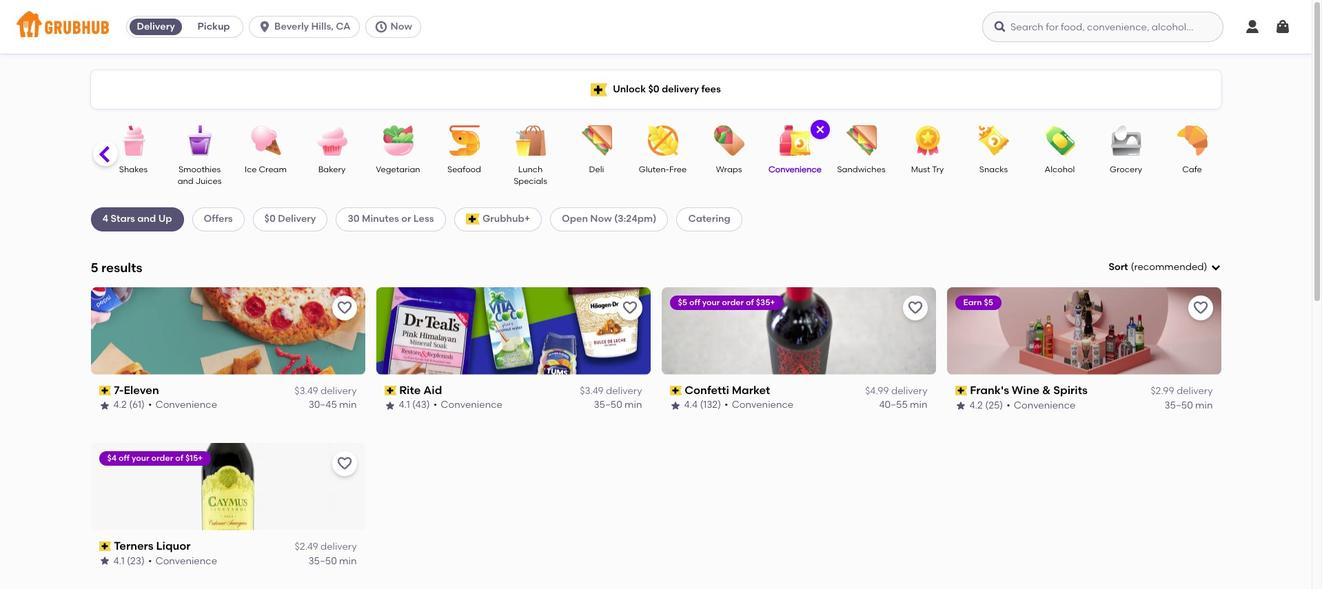 Task type: describe. For each thing, give the bounding box(es) containing it.
4.1 for rite aid
[[399, 400, 410, 411]]

confetti market
[[685, 384, 771, 397]]

(43)
[[412, 400, 430, 411]]

sort
[[1109, 261, 1129, 273]]

1 vertical spatial and
[[137, 213, 156, 225]]

4.1 for terners liquor
[[113, 555, 125, 567]]

$0 delivery
[[265, 213, 316, 225]]

1 horizontal spatial $0
[[649, 83, 660, 95]]

unlock $0 delivery fees
[[613, 83, 721, 95]]

subscription pass image for confetti market
[[670, 386, 682, 396]]

rite aid
[[399, 384, 442, 397]]

svg image inside beverly hills, ca button
[[258, 20, 272, 34]]

sort ( recommended )
[[1109, 261, 1208, 273]]

hills,
[[311, 21, 334, 32]]

save this restaurant image for frank's wine & spirits
[[1193, 300, 1209, 316]]

gluten-free
[[639, 165, 687, 174]]

convenience image
[[771, 126, 820, 156]]

• convenience for market
[[725, 400, 794, 411]]

snacks
[[980, 165, 1008, 174]]

your for terners
[[132, 454, 149, 463]]

sandwiches
[[838, 165, 886, 174]]

spirits
[[1054, 384, 1088, 397]]

30
[[348, 213, 360, 225]]

shakes image
[[109, 126, 158, 156]]

off for confetti market
[[690, 298, 701, 307]]

2 horizontal spatial svg image
[[1245, 19, 1261, 35]]

40–55
[[880, 400, 908, 411]]

35–50 for terners liquor
[[309, 555, 337, 567]]

35–50 for rite aid
[[594, 400, 623, 411]]

cafe image
[[1169, 126, 1217, 156]]

40–55 min
[[880, 400, 928, 411]]

• convenience for aid
[[434, 400, 503, 411]]

smoothies
[[179, 165, 221, 174]]

juices
[[196, 177, 222, 186]]

save this restaurant image
[[336, 300, 353, 316]]

• convenience for liquor
[[148, 555, 217, 567]]

1 $5 from the left
[[678, 298, 688, 307]]

30 minutes or less
[[348, 213, 434, 225]]

of for market
[[746, 298, 754, 307]]

try
[[932, 165, 944, 174]]

• for market
[[725, 400, 729, 411]]

star icon image for rite aid
[[384, 400, 396, 411]]

30–45
[[309, 400, 337, 411]]

1 horizontal spatial delivery
[[278, 213, 316, 225]]

(132)
[[700, 400, 721, 411]]

(25)
[[986, 400, 1004, 411]]

4.1 (43)
[[399, 400, 430, 411]]

grubhub plus flag logo image for unlock $0 delivery fees
[[591, 83, 608, 96]]

now inside 'button'
[[391, 21, 412, 32]]

vegetarian image
[[374, 126, 422, 156]]

star icon image for terners liquor
[[99, 556, 110, 567]]

wine
[[1012, 384, 1040, 397]]

sandwiches image
[[838, 126, 886, 156]]

$2.99 delivery
[[1151, 386, 1213, 397]]

terners
[[114, 540, 154, 553]]

terners liquor logo image
[[91, 443, 365, 531]]

subscription pass image for rite aid
[[384, 386, 397, 396]]

4.1 (23)
[[113, 555, 145, 567]]

earn $5
[[964, 298, 994, 307]]

svg image inside now 'button'
[[374, 20, 388, 34]]

1 horizontal spatial svg image
[[994, 20, 1008, 34]]

convenience for rite aid
[[441, 400, 503, 411]]

grubhub+
[[483, 213, 530, 225]]

shakes
[[119, 165, 148, 174]]

minutes
[[362, 213, 399, 225]]

Search for food, convenience, alcohol... search field
[[983, 12, 1224, 42]]

grocery image
[[1102, 126, 1151, 156]]

4.4
[[684, 400, 698, 411]]

now button
[[365, 16, 427, 38]]

rite
[[399, 384, 421, 397]]

less
[[414, 213, 434, 225]]

7-eleven logo image
[[91, 287, 365, 375]]

order for market
[[722, 298, 744, 307]]

save this restaurant button for terners liquor
[[332, 451, 357, 476]]

delivery for rite aid
[[606, 386, 642, 397]]

subscription pass image for frank's wine & spirits
[[955, 386, 968, 396]]

ice
[[245, 165, 257, 174]]

recommended
[[1135, 261, 1204, 273]]

(23)
[[127, 555, 145, 567]]

vegan image
[[43, 126, 91, 156]]

deli
[[589, 165, 604, 174]]

$3.49 for 7-eleven
[[295, 386, 318, 397]]

main navigation navigation
[[0, 0, 1312, 54]]

pickup
[[198, 21, 230, 32]]

snacks image
[[970, 126, 1018, 156]]

ice cream image
[[242, 126, 290, 156]]

min for frank's wine & spirits
[[1196, 400, 1213, 411]]

up
[[158, 213, 172, 225]]

1 vertical spatial now
[[591, 213, 612, 225]]

your for confetti
[[703, 298, 720, 307]]

confetti
[[685, 384, 730, 397]]

subscription pass image for 7-eleven
[[99, 386, 111, 396]]

ice cream
[[245, 165, 287, 174]]

pickup button
[[185, 16, 243, 38]]

or
[[402, 213, 411, 225]]

catering
[[689, 213, 731, 225]]

4.2 (25)
[[970, 400, 1004, 411]]

$2.49 delivery
[[295, 541, 357, 553]]

smoothies and juices
[[178, 165, 222, 186]]

5 results
[[91, 260, 142, 276]]

$35+
[[756, 298, 776, 307]]

delivery for confetti market
[[892, 386, 928, 397]]

$4.99 delivery
[[866, 386, 928, 397]]

delivery for frank's wine & spirits
[[1177, 386, 1213, 397]]

$4
[[107, 454, 117, 463]]

4 stars and up
[[102, 213, 172, 225]]

beverly hills, ca button
[[249, 16, 365, 38]]

ca
[[336, 21, 351, 32]]

)
[[1204, 261, 1208, 273]]

$3.49 delivery for rite aid
[[580, 386, 642, 397]]



Task type: vqa. For each thing, say whether or not it's contained in the screenshot.


Task type: locate. For each thing, give the bounding box(es) containing it.
1 vertical spatial subscription pass image
[[99, 542, 111, 552]]

convenience for 7-eleven
[[155, 400, 217, 411]]

2 4.2 from the left
[[970, 400, 983, 411]]

$0 right unlock
[[649, 83, 660, 95]]

off for terners liquor
[[119, 454, 130, 463]]

save this restaurant button for confetti market
[[903, 296, 928, 321]]

convenience down aid on the bottom left of page
[[441, 400, 503, 411]]

vegetarian
[[376, 165, 420, 174]]

$0 down the cream
[[265, 213, 276, 225]]

$4.99
[[866, 386, 889, 397]]

1 horizontal spatial now
[[591, 213, 612, 225]]

open now (3:24pm)
[[562, 213, 657, 225]]

unlock
[[613, 83, 646, 95]]

min for terners liquor
[[339, 555, 357, 567]]

0 vertical spatial delivery
[[137, 21, 175, 32]]

35–50
[[594, 400, 623, 411], [1165, 400, 1194, 411], [309, 555, 337, 567]]

delivery for 7-eleven
[[321, 386, 357, 397]]

$3.49 for rite aid
[[580, 386, 604, 397]]

of left '$35+'
[[746, 298, 754, 307]]

0 horizontal spatial your
[[132, 454, 149, 463]]

now right open
[[591, 213, 612, 225]]

alcohol image
[[1036, 126, 1084, 156]]

confetti market logo image
[[662, 287, 936, 375]]

subscription pass image left rite
[[384, 386, 397, 396]]

grubhub plus flag logo image
[[591, 83, 608, 96], [466, 214, 480, 225]]

convenience down the market
[[732, 400, 794, 411]]

subscription pass image
[[955, 386, 968, 396], [99, 542, 111, 552]]

star icon image left 4.2 (25)
[[955, 400, 967, 411]]

2 $5 from the left
[[984, 298, 994, 307]]

subscription pass image left 7-
[[99, 386, 111, 396]]

None field
[[1109, 261, 1222, 275]]

$3.49 delivery for 7-eleven
[[295, 386, 357, 397]]

• convenience down the market
[[725, 400, 794, 411]]

min
[[339, 400, 357, 411], [625, 400, 642, 411], [910, 400, 928, 411], [1196, 400, 1213, 411], [339, 555, 357, 567]]

rite aid logo image
[[376, 287, 651, 375]]

convenience down &
[[1014, 400, 1076, 411]]

and left up
[[137, 213, 156, 225]]

now right ca
[[391, 21, 412, 32]]

• right (25)
[[1007, 400, 1011, 411]]

frank's
[[970, 384, 1010, 397]]

0 vertical spatial subscription pass image
[[955, 386, 968, 396]]

$5
[[678, 298, 688, 307], [984, 298, 994, 307]]

terners liquor
[[114, 540, 191, 553]]

2 $3.49 from the left
[[580, 386, 604, 397]]

seafood
[[448, 165, 481, 174]]

3 subscription pass image from the left
[[670, 386, 682, 396]]

delivery
[[137, 21, 175, 32], [278, 213, 316, 225]]

cream
[[259, 165, 287, 174]]

your right $4 at the bottom
[[132, 454, 149, 463]]

0 vertical spatial 4.1
[[399, 400, 410, 411]]

subscription pass image left frank's
[[955, 386, 968, 396]]

1 horizontal spatial $3.49 delivery
[[580, 386, 642, 397]]

grubhub plus flag logo image for grubhub+
[[466, 214, 480, 225]]

gluten-
[[639, 165, 670, 174]]

(61)
[[129, 400, 145, 411]]

of left $15+
[[175, 454, 183, 463]]

subscription pass image for terners liquor
[[99, 542, 111, 552]]

min right '30–45'
[[339, 400, 357, 411]]

grubhub plus flag logo image left grubhub+ at the left top of page
[[466, 214, 480, 225]]

2 horizontal spatial 35–50 min
[[1165, 400, 1213, 411]]

1 horizontal spatial $3.49
[[580, 386, 604, 397]]

1 $3.49 from the left
[[295, 386, 318, 397]]

convenience down "liquor"
[[155, 555, 217, 567]]

0 horizontal spatial and
[[137, 213, 156, 225]]

star icon image left the 4.1 (43)
[[384, 400, 396, 411]]

star icon image for 7-eleven
[[99, 400, 110, 411]]

0 horizontal spatial $3.49 delivery
[[295, 386, 357, 397]]

bakery image
[[308, 126, 356, 156]]

save this restaurant image for confetti market
[[907, 300, 924, 316]]

2 subscription pass image from the left
[[384, 386, 397, 396]]

eleven
[[124, 384, 159, 397]]

0 vertical spatial now
[[391, 21, 412, 32]]

min right 40–55
[[910, 400, 928, 411]]

results
[[101, 260, 142, 276]]

1 $3.49 delivery from the left
[[295, 386, 357, 397]]

star icon image left 4.2 (61)
[[99, 400, 110, 411]]

• right (61)
[[148, 400, 152, 411]]

star icon image for confetti market
[[670, 400, 681, 411]]

min for confetti market
[[910, 400, 928, 411]]

star icon image for frank's wine & spirits
[[955, 400, 967, 411]]

market
[[732, 384, 771, 397]]

svg image
[[1245, 19, 1261, 35], [994, 20, 1008, 34], [815, 124, 826, 135]]

1 4.2 from the left
[[113, 400, 127, 411]]

alcohol
[[1045, 165, 1075, 174]]

• convenience
[[148, 400, 217, 411], [434, 400, 503, 411], [725, 400, 794, 411], [1007, 400, 1076, 411], [148, 555, 217, 567]]

min left 4.4
[[625, 400, 642, 411]]

1 horizontal spatial your
[[703, 298, 720, 307]]

2 horizontal spatial subscription pass image
[[670, 386, 682, 396]]

• convenience down &
[[1007, 400, 1076, 411]]

convenience for confetti market
[[732, 400, 794, 411]]

grocery
[[1110, 165, 1143, 174]]

&
[[1043, 384, 1051, 397]]

• convenience down 'eleven'
[[148, 400, 217, 411]]

delivery
[[662, 83, 699, 95], [321, 386, 357, 397], [606, 386, 642, 397], [892, 386, 928, 397], [1177, 386, 1213, 397], [321, 541, 357, 553]]

now
[[391, 21, 412, 32], [591, 213, 612, 225]]

2 horizontal spatial 35–50
[[1165, 400, 1194, 411]]

4.1 left (23) on the bottom of page
[[113, 555, 125, 567]]

delivery button
[[127, 16, 185, 38]]

0 vertical spatial off
[[690, 298, 701, 307]]

offers
[[204, 213, 233, 225]]

1 vertical spatial delivery
[[278, 213, 316, 225]]

and inside smoothies and juices
[[178, 177, 194, 186]]

7-eleven
[[114, 384, 159, 397]]

gluten free image
[[639, 126, 687, 156]]

0 horizontal spatial subscription pass image
[[99, 386, 111, 396]]

of for liquor
[[175, 454, 183, 463]]

$0
[[649, 83, 660, 95], [265, 213, 276, 225]]

fees
[[702, 83, 721, 95]]

delivery left "pickup" at the left of the page
[[137, 21, 175, 32]]

delivery down the cream
[[278, 213, 316, 225]]

min down $2.99 delivery
[[1196, 400, 1213, 411]]

1 vertical spatial off
[[119, 454, 130, 463]]

star icon image left 4.4
[[670, 400, 681, 411]]

seafood image
[[440, 126, 489, 156]]

frank's wine & spirits logo image
[[947, 287, 1222, 375]]

35–50 min for terners liquor
[[309, 555, 357, 567]]

0 horizontal spatial 35–50 min
[[309, 555, 357, 567]]

4.2 (61)
[[113, 400, 145, 411]]

must try image
[[904, 126, 952, 156]]

4.2 down 7-
[[113, 400, 127, 411]]

none field containing sort
[[1109, 261, 1222, 275]]

35–50 min
[[594, 400, 642, 411], [1165, 400, 1213, 411], [309, 555, 357, 567]]

35–50 for frank's wine & spirits
[[1165, 400, 1194, 411]]

lunch specials image
[[507, 126, 555, 156]]

0 horizontal spatial of
[[175, 454, 183, 463]]

1 horizontal spatial 4.1
[[399, 400, 410, 411]]

30–45 min
[[309, 400, 357, 411]]

4
[[102, 213, 108, 225]]

delivery inside button
[[137, 21, 175, 32]]

subscription pass image
[[99, 386, 111, 396], [384, 386, 397, 396], [670, 386, 682, 396]]

subscription pass image left "confetti"
[[670, 386, 682, 396]]

• convenience for eleven
[[148, 400, 217, 411]]

bakery
[[318, 165, 346, 174]]

cafe
[[1183, 165, 1203, 174]]

0 horizontal spatial delivery
[[137, 21, 175, 32]]

order left $15+
[[151, 454, 173, 463]]

star icon image left 4.1 (23)
[[99, 556, 110, 567]]

0 vertical spatial of
[[746, 298, 754, 307]]

1 vertical spatial grubhub plus flag logo image
[[466, 214, 480, 225]]

• for liquor
[[148, 555, 152, 567]]

0 horizontal spatial 35–50
[[309, 555, 337, 567]]

1 vertical spatial $0
[[265, 213, 276, 225]]

(3:24pm)
[[614, 213, 657, 225]]

free
[[670, 165, 687, 174]]

order for liquor
[[151, 454, 173, 463]]

0 vertical spatial and
[[178, 177, 194, 186]]

specials
[[514, 177, 547, 186]]

of
[[746, 298, 754, 307], [175, 454, 183, 463]]

• for wine
[[1007, 400, 1011, 411]]

liquor
[[156, 540, 191, 553]]

4.2 left (25)
[[970, 400, 983, 411]]

1 vertical spatial your
[[132, 454, 149, 463]]

0 horizontal spatial subscription pass image
[[99, 542, 111, 552]]

$2.99
[[1151, 386, 1175, 397]]

1 horizontal spatial 35–50
[[594, 400, 623, 411]]

beverly hills, ca
[[275, 21, 351, 32]]

stars
[[111, 213, 135, 225]]

1 vertical spatial of
[[175, 454, 183, 463]]

lunch
[[518, 165, 543, 174]]

$4 off your order of $15+
[[107, 454, 203, 463]]

4.2
[[113, 400, 127, 411], [970, 400, 983, 411]]

convenience
[[769, 165, 822, 174], [155, 400, 217, 411], [441, 400, 503, 411], [732, 400, 794, 411], [1014, 400, 1076, 411], [155, 555, 217, 567]]

0 horizontal spatial 4.1
[[113, 555, 125, 567]]

beverly
[[275, 21, 309, 32]]

1 horizontal spatial $5
[[984, 298, 994, 307]]

1 horizontal spatial subscription pass image
[[384, 386, 397, 396]]

4.1 down rite
[[399, 400, 410, 411]]

svg image
[[1275, 19, 1292, 35], [258, 20, 272, 34], [374, 20, 388, 34], [1211, 262, 1222, 273]]

save this restaurant image for terners liquor
[[336, 456, 353, 472]]

1 horizontal spatial 35–50 min
[[594, 400, 642, 411]]

1 horizontal spatial order
[[722, 298, 744, 307]]

save this restaurant button for frank's wine & spirits
[[1189, 296, 1213, 321]]

• right (23) on the bottom of page
[[148, 555, 152, 567]]

min for rite aid
[[625, 400, 642, 411]]

off
[[690, 298, 701, 307], [119, 454, 130, 463]]

$2.49
[[295, 541, 318, 553]]

0 vertical spatial your
[[703, 298, 720, 307]]

0 horizontal spatial grubhub plus flag logo image
[[466, 214, 480, 225]]

35–50 min for rite aid
[[594, 400, 642, 411]]

2 $3.49 delivery from the left
[[580, 386, 642, 397]]

1 horizontal spatial subscription pass image
[[955, 386, 968, 396]]

convenience down 'eleven'
[[155, 400, 217, 411]]

convenience for frank's wine & spirits
[[1014, 400, 1076, 411]]

1 horizontal spatial and
[[178, 177, 194, 186]]

1 horizontal spatial off
[[690, 298, 701, 307]]

save this restaurant image
[[622, 300, 638, 316], [907, 300, 924, 316], [1193, 300, 1209, 316], [336, 456, 353, 472]]

0 horizontal spatial order
[[151, 454, 173, 463]]

deli image
[[573, 126, 621, 156]]

$5 off your order of $35+
[[678, 298, 776, 307]]

0 vertical spatial grubhub plus flag logo image
[[591, 83, 608, 96]]

1 subscription pass image from the left
[[99, 386, 111, 396]]

order
[[722, 298, 744, 307], [151, 454, 173, 463]]

4.2 for frank's
[[970, 400, 983, 411]]

1 horizontal spatial grubhub plus flag logo image
[[591, 83, 608, 96]]

• convenience down aid on the bottom left of page
[[434, 400, 503, 411]]

• for aid
[[434, 400, 437, 411]]

1 vertical spatial 4.1
[[113, 555, 125, 567]]

$15+
[[185, 454, 203, 463]]

0 horizontal spatial off
[[119, 454, 130, 463]]

aid
[[424, 384, 442, 397]]

must
[[911, 165, 931, 174]]

0 horizontal spatial $0
[[265, 213, 276, 225]]

wraps image
[[705, 126, 753, 156]]

35–50 min for frank's wine & spirits
[[1165, 400, 1213, 411]]

1 horizontal spatial 4.2
[[970, 400, 983, 411]]

must try
[[911, 165, 944, 174]]

your
[[703, 298, 720, 307], [132, 454, 149, 463]]

7-
[[114, 384, 124, 397]]

0 horizontal spatial 4.2
[[113, 400, 127, 411]]

$3.49
[[295, 386, 318, 397], [580, 386, 604, 397]]

1 vertical spatial order
[[151, 454, 173, 463]]

(
[[1131, 261, 1135, 273]]

order left '$35+'
[[722, 298, 744, 307]]

1 horizontal spatial of
[[746, 298, 754, 307]]

5
[[91, 260, 98, 276]]

subscription pass image left terners
[[99, 542, 111, 552]]

min down $2.49 delivery
[[339, 555, 357, 567]]

• convenience down "liquor"
[[148, 555, 217, 567]]

• down confetti market
[[725, 400, 729, 411]]

0 vertical spatial $0
[[649, 83, 660, 95]]

0 vertical spatial order
[[722, 298, 744, 307]]

your left '$35+'
[[703, 298, 720, 307]]

• convenience for wine
[[1007, 400, 1076, 411]]

and down smoothies
[[178, 177, 194, 186]]

0 horizontal spatial svg image
[[815, 124, 826, 135]]

• right (43)
[[434, 400, 437, 411]]

• for eleven
[[148, 400, 152, 411]]

lunch specials
[[514, 165, 547, 186]]

convenience down convenience image
[[769, 165, 822, 174]]

4.2 for 7-
[[113, 400, 127, 411]]

grubhub plus flag logo image left unlock
[[591, 83, 608, 96]]

min for 7-eleven
[[339, 400, 357, 411]]

0 horizontal spatial now
[[391, 21, 412, 32]]

smoothies and juices image
[[176, 126, 224, 156]]

4.4 (132)
[[684, 400, 721, 411]]

star icon image
[[99, 400, 110, 411], [384, 400, 396, 411], [670, 400, 681, 411], [955, 400, 967, 411], [99, 556, 110, 567]]

convenience for terners liquor
[[155, 555, 217, 567]]

0 horizontal spatial $5
[[678, 298, 688, 307]]

wraps
[[716, 165, 742, 174]]

0 horizontal spatial $3.49
[[295, 386, 318, 397]]

frank's wine & spirits
[[970, 384, 1088, 397]]

delivery for terners liquor
[[321, 541, 357, 553]]



